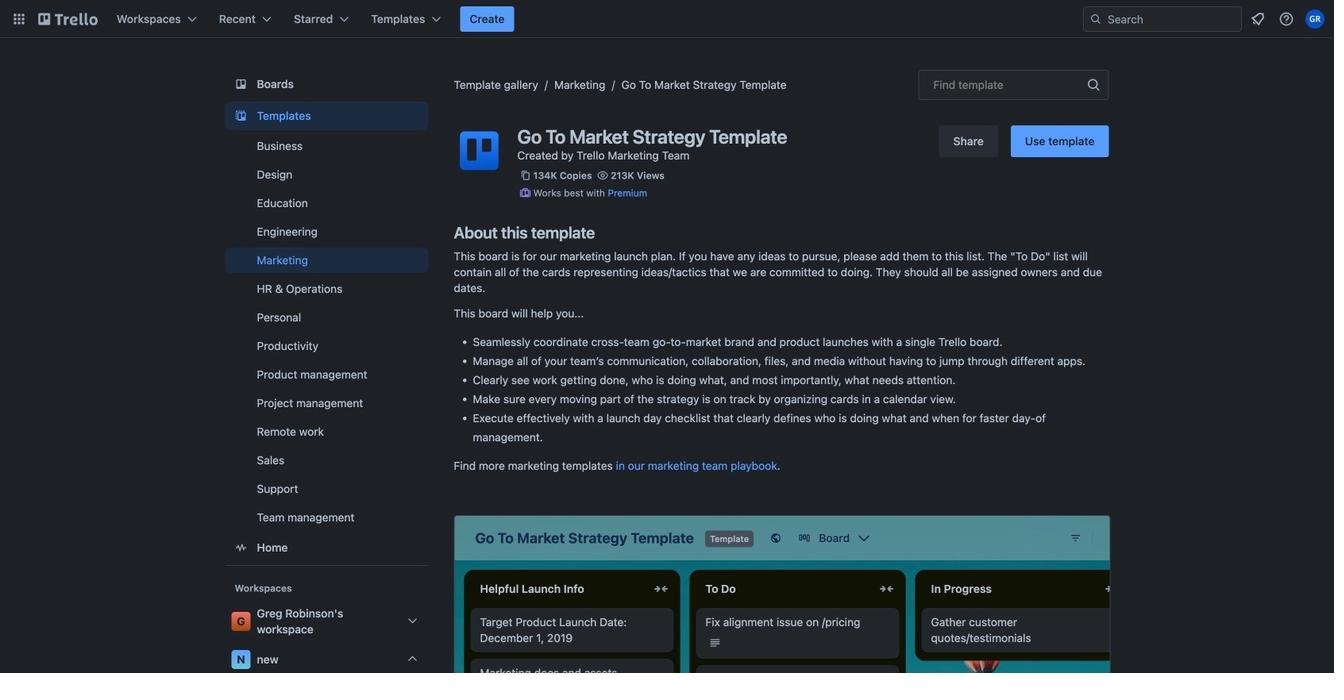 Task type: vqa. For each thing, say whether or not it's contained in the screenshot.
see in Anyone on the internet can see this board. Only board members can edit.
no



Task type: describe. For each thing, give the bounding box(es) containing it.
home image
[[232, 539, 251, 558]]

board image
[[232, 75, 251, 94]]

template board image
[[232, 106, 251, 126]]

Search field
[[1084, 6, 1243, 32]]

trello marketing team image
[[454, 126, 505, 176]]

0 notifications image
[[1249, 10, 1268, 29]]

greg robinson (gregrobinson96) image
[[1306, 10, 1325, 29]]



Task type: locate. For each thing, give the bounding box(es) containing it.
search image
[[1090, 13, 1103, 25]]

back to home image
[[38, 6, 98, 32]]

primary element
[[0, 0, 1335, 38]]

sm image
[[518, 185, 534, 201]]

None field
[[919, 70, 1110, 100]]

open information menu image
[[1279, 11, 1295, 27]]



